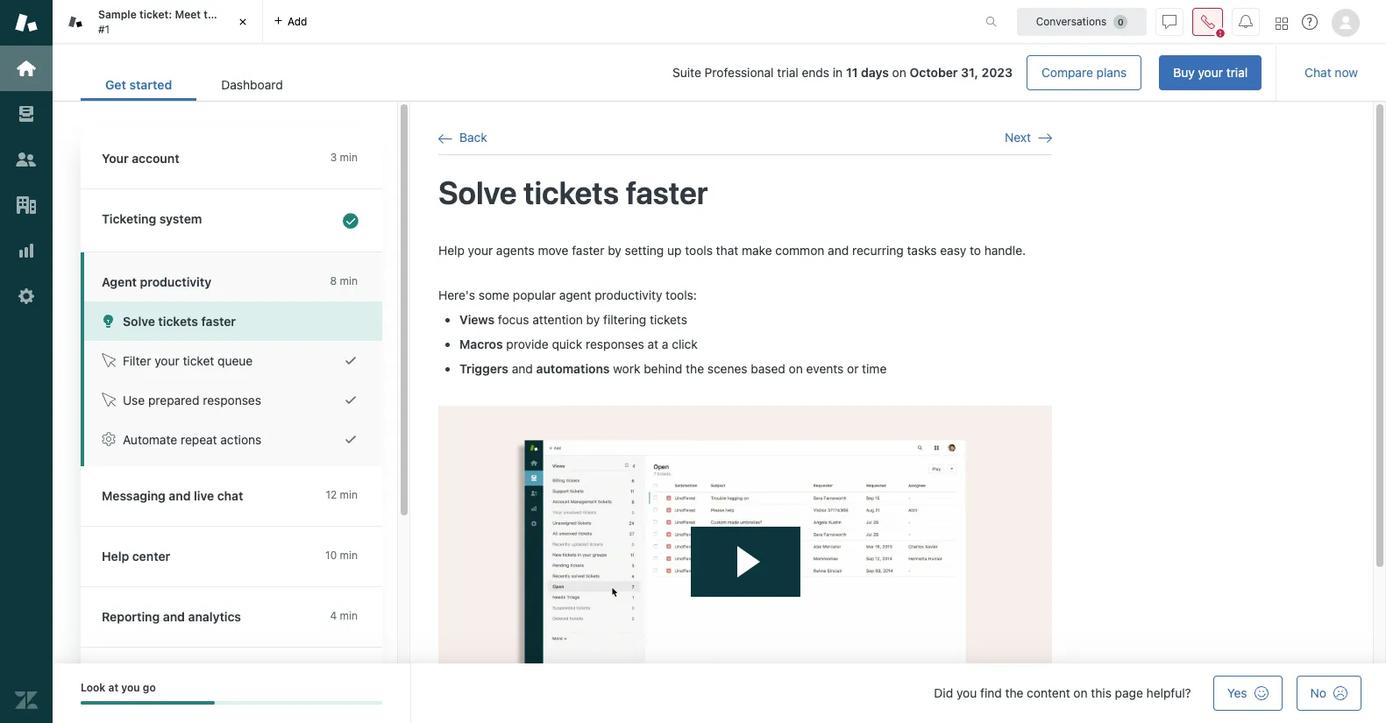 Task type: describe. For each thing, give the bounding box(es) containing it.
messaging and live chat
[[102, 488, 243, 503]]

common
[[775, 243, 825, 257]]

main element
[[0, 0, 53, 723]]

get
[[105, 77, 126, 92]]

1 horizontal spatial you
[[957, 686, 977, 701]]

button displays agent's chat status as invisible. image
[[1163, 14, 1177, 28]]

helpful?
[[1147, 686, 1191, 701]]

up
[[667, 243, 682, 257]]

10 min
[[325, 549, 358, 562]]

video element
[[438, 406, 1052, 723]]

filter your ticket queue button
[[84, 341, 382, 381]]

trial for your
[[1227, 65, 1248, 80]]

4
[[330, 609, 337, 623]]

help for help your agents move faster by setting up tools that make common and recurring tasks easy to handle.
[[438, 243, 465, 257]]

go
[[143, 681, 156, 694]]

content-title region
[[438, 173, 1052, 214]]

and for reporting and analytics
[[163, 609, 185, 624]]

system
[[159, 211, 202, 226]]

the for did you find the content on this page helpful?
[[1005, 686, 1024, 701]]

dashboard
[[221, 77, 283, 92]]

find
[[980, 686, 1002, 701]]

account
[[132, 151, 179, 166]]

admin image
[[15, 285, 38, 308]]

agent
[[559, 288, 591, 303]]

back button
[[438, 130, 487, 146]]

time
[[862, 361, 887, 376]]

actions
[[220, 432, 262, 447]]

add button
[[263, 0, 318, 43]]

compare
[[1042, 65, 1093, 80]]

did
[[934, 686, 953, 701]]

faster inside content-title region
[[626, 174, 708, 212]]

2 horizontal spatial on
[[1074, 686, 1088, 701]]

12 min
[[326, 488, 358, 502]]

tools
[[685, 243, 713, 257]]

ticketing system
[[102, 211, 202, 226]]

your for buy
[[1198, 65, 1223, 80]]

triggers
[[459, 361, 509, 376]]

your for filter
[[155, 353, 180, 368]]

analytics
[[188, 609, 241, 624]]

a
[[662, 337, 669, 351]]

0 horizontal spatial you
[[121, 681, 140, 694]]

macros
[[459, 337, 503, 351]]

filter
[[123, 353, 151, 368]]

reporting and analytics
[[102, 609, 241, 624]]

section containing suite professional trial ends in
[[322, 55, 1262, 90]]

productivity inside heading
[[140, 274, 211, 289]]

here's some popular agent productivity tools:
[[438, 288, 697, 303]]

next
[[1005, 130, 1031, 145]]

messaging
[[102, 488, 166, 503]]

compare plans
[[1042, 65, 1127, 80]]

next button
[[1005, 130, 1052, 146]]

solve tickets faster inside content-title region
[[438, 174, 708, 212]]

ticketing system button
[[81, 189, 379, 252]]

your
[[102, 151, 129, 166]]

look
[[81, 681, 106, 694]]

12
[[326, 488, 337, 502]]

organizations image
[[15, 194, 38, 217]]

1 horizontal spatial by
[[608, 243, 622, 257]]

customers image
[[15, 148, 38, 171]]

live
[[194, 488, 214, 503]]

progress-bar progress bar
[[81, 702, 382, 705]]

4 min
[[330, 609, 358, 623]]

events
[[806, 361, 844, 376]]

based
[[751, 361, 786, 376]]

suite
[[673, 65, 701, 80]]

automate
[[123, 432, 177, 447]]

1 horizontal spatial responses
[[586, 337, 644, 351]]

move
[[538, 243, 569, 257]]

now
[[1335, 65, 1358, 80]]

region containing help your agents move faster by setting up tools that make common and recurring tasks easy to handle.
[[438, 242, 1052, 723]]

meet
[[175, 8, 201, 21]]

some
[[479, 288, 510, 303]]

attention
[[532, 312, 583, 327]]

11
[[846, 65, 858, 80]]

agent productivity heading
[[81, 253, 382, 302]]

started
[[129, 77, 172, 92]]

get started image
[[15, 57, 38, 80]]

make
[[742, 243, 772, 257]]

click
[[672, 337, 698, 351]]

to
[[970, 243, 981, 257]]

31,
[[961, 65, 979, 80]]

easy
[[940, 243, 966, 257]]

setting
[[625, 243, 664, 257]]

progress bar image
[[81, 702, 215, 705]]

provide
[[506, 337, 549, 351]]

chat
[[1305, 65, 1332, 80]]

1 vertical spatial faster
[[572, 243, 605, 257]]

repeat
[[181, 432, 217, 447]]

add
[[288, 14, 307, 28]]

days
[[861, 65, 889, 80]]

min for agent productivity
[[340, 274, 358, 288]]

queue
[[218, 353, 253, 368]]

content
[[1027, 686, 1070, 701]]

triggers and automations work behind the scenes based on events or time
[[459, 361, 887, 376]]

faster inside button
[[201, 314, 236, 329]]

tickets inside button
[[158, 314, 198, 329]]

min for your account
[[340, 151, 358, 164]]

responses inside button
[[203, 393, 261, 408]]



Task type: vqa. For each thing, say whether or not it's contained in the screenshot.
#2
no



Task type: locate. For each thing, give the bounding box(es) containing it.
at right look
[[108, 681, 119, 694]]

1 trial from the left
[[777, 65, 799, 80]]

help center
[[102, 549, 170, 564]]

views image
[[15, 103, 38, 125]]

in
[[833, 65, 843, 80]]

focus
[[498, 312, 529, 327]]

and down provide
[[512, 361, 533, 376]]

no button
[[1297, 676, 1362, 711]]

tickets inside content-title region
[[524, 174, 619, 212]]

footer
[[53, 664, 1386, 723]]

yes
[[1227, 686, 1247, 701]]

trial left ends
[[777, 65, 799, 80]]

1 vertical spatial ticket
[[183, 353, 214, 368]]

min right 4
[[340, 609, 358, 623]]

filtering
[[603, 312, 646, 327]]

solve
[[438, 174, 517, 212], [123, 314, 155, 329]]

by up macros provide quick responses at a click
[[586, 312, 600, 327]]

at
[[648, 337, 659, 351], [108, 681, 119, 694]]

the for sample ticket: meet the ticket #1
[[204, 8, 221, 21]]

1 vertical spatial help
[[102, 549, 129, 564]]

video thumbnail image
[[438, 406, 1052, 723], [438, 406, 1052, 723]]

faster up up
[[626, 174, 708, 212]]

automations
[[536, 361, 610, 376]]

section
[[322, 55, 1262, 90]]

use prepared responses button
[[84, 381, 382, 420]]

close image
[[234, 13, 252, 31]]

work
[[613, 361, 641, 376]]

solve inside content-title region
[[438, 174, 517, 212]]

0 vertical spatial help
[[438, 243, 465, 257]]

dashboard tab
[[197, 68, 308, 101]]

1 vertical spatial the
[[686, 361, 704, 376]]

10
[[325, 549, 337, 562]]

solve tickets faster inside solve tickets faster button
[[123, 314, 236, 329]]

0 vertical spatial by
[[608, 243, 622, 257]]

tab list containing get started
[[81, 68, 308, 101]]

and right common at the right of page
[[828, 243, 849, 257]]

tickets up filter your ticket queue
[[158, 314, 198, 329]]

and for messaging and live chat
[[169, 488, 191, 503]]

October 31, 2023 text field
[[910, 65, 1013, 80]]

professional
[[705, 65, 774, 80]]

you right did
[[957, 686, 977, 701]]

0 vertical spatial solve tickets faster
[[438, 174, 708, 212]]

productivity right agent at the top
[[140, 274, 211, 289]]

responses down filter your ticket queue button
[[203, 393, 261, 408]]

0 horizontal spatial faster
[[201, 314, 236, 329]]

automate repeat actions
[[123, 432, 262, 447]]

suite professional trial ends in 11 days on october 31, 2023
[[673, 65, 1013, 80]]

back
[[459, 130, 487, 145]]

you left go
[[121, 681, 140, 694]]

help for help center
[[102, 549, 129, 564]]

0 vertical spatial solve
[[438, 174, 517, 212]]

on right based on the right
[[789, 361, 803, 376]]

0 vertical spatial on
[[892, 65, 906, 80]]

3
[[330, 151, 337, 164]]

1 horizontal spatial productivity
[[595, 288, 662, 303]]

get started
[[105, 77, 172, 92]]

2 horizontal spatial tickets
[[650, 312, 687, 327]]

on inside section
[[892, 65, 906, 80]]

ticket left queue
[[183, 353, 214, 368]]

1 horizontal spatial ticket
[[223, 8, 253, 21]]

1 horizontal spatial trial
[[1227, 65, 1248, 80]]

0 horizontal spatial solve tickets faster
[[123, 314, 236, 329]]

1 vertical spatial your
[[468, 243, 493, 257]]

that
[[716, 243, 739, 257]]

yes button
[[1213, 676, 1283, 711]]

2 vertical spatial your
[[155, 353, 180, 368]]

2 horizontal spatial your
[[1198, 65, 1223, 80]]

zendesk image
[[15, 689, 38, 712]]

4 min from the top
[[340, 549, 358, 562]]

quick
[[552, 337, 583, 351]]

the inside footer
[[1005, 686, 1024, 701]]

at inside region
[[648, 337, 659, 351]]

no
[[1311, 686, 1327, 701]]

buy
[[1173, 65, 1195, 80]]

productivity
[[140, 274, 211, 289], [595, 288, 662, 303]]

0 horizontal spatial solve
[[123, 314, 155, 329]]

1 horizontal spatial faster
[[572, 243, 605, 257]]

tools:
[[666, 288, 697, 303]]

solve up filter
[[123, 314, 155, 329]]

min right the 12
[[340, 488, 358, 502]]

0 horizontal spatial by
[[586, 312, 600, 327]]

0 horizontal spatial productivity
[[140, 274, 211, 289]]

1 horizontal spatial at
[[648, 337, 659, 351]]

tickets up move
[[524, 174, 619, 212]]

or
[[847, 361, 859, 376]]

min right 10
[[340, 549, 358, 562]]

1 horizontal spatial help
[[438, 243, 465, 257]]

min right 8
[[340, 274, 358, 288]]

your left agents at top
[[468, 243, 493, 257]]

views focus attention by filtering tickets
[[459, 312, 687, 327]]

you
[[121, 681, 140, 694], [957, 686, 977, 701]]

responses down filtering
[[586, 337, 644, 351]]

1 horizontal spatial the
[[686, 361, 704, 376]]

solve inside button
[[123, 314, 155, 329]]

agent
[[102, 274, 137, 289]]

solve tickets faster
[[438, 174, 708, 212], [123, 314, 236, 329]]

region
[[438, 242, 1052, 723]]

ticket
[[223, 8, 253, 21], [183, 353, 214, 368]]

min inside agent productivity heading
[[340, 274, 358, 288]]

1 horizontal spatial solve tickets faster
[[438, 174, 708, 212]]

chat
[[217, 488, 243, 503]]

your account
[[102, 151, 179, 166]]

solve tickets faster button
[[84, 302, 382, 341]]

1 vertical spatial solve
[[123, 314, 155, 329]]

trial for professional
[[777, 65, 799, 80]]

and left live at the left of the page
[[169, 488, 191, 503]]

0 horizontal spatial tickets
[[158, 314, 198, 329]]

faster up filter your ticket queue button
[[201, 314, 236, 329]]

tabs tab list
[[53, 0, 967, 44]]

agents
[[496, 243, 535, 257]]

1 vertical spatial by
[[586, 312, 600, 327]]

at left a
[[648, 337, 659, 351]]

trial inside button
[[1227, 65, 1248, 80]]

help left center
[[102, 549, 129, 564]]

macros provide quick responses at a click
[[459, 337, 698, 351]]

2 horizontal spatial the
[[1005, 686, 1024, 701]]

ticket inside sample ticket: meet the ticket #1
[[223, 8, 253, 21]]

2 min from the top
[[340, 274, 358, 288]]

productivity up filtering
[[595, 288, 662, 303]]

0 vertical spatial ticket
[[223, 8, 253, 21]]

zendesk products image
[[1276, 17, 1288, 29]]

0 vertical spatial the
[[204, 8, 221, 21]]

0 vertical spatial your
[[1198, 65, 1223, 80]]

reporting image
[[15, 239, 38, 262]]

get help image
[[1302, 14, 1318, 30]]

automate repeat actions button
[[84, 420, 382, 459]]

1 vertical spatial solve tickets faster
[[123, 314, 236, 329]]

0 horizontal spatial trial
[[777, 65, 799, 80]]

here's
[[438, 288, 475, 303]]

tab
[[53, 0, 263, 44]]

0 horizontal spatial ticket
[[183, 353, 214, 368]]

the right the find
[[1005, 686, 1024, 701]]

the right meet
[[204, 8, 221, 21]]

on
[[892, 65, 906, 80], [789, 361, 803, 376], [1074, 686, 1088, 701]]

zendesk support image
[[15, 11, 38, 34]]

2 horizontal spatial faster
[[626, 174, 708, 212]]

min right 3
[[340, 151, 358, 164]]

tickets
[[524, 174, 619, 212], [650, 312, 687, 327], [158, 314, 198, 329]]

2 vertical spatial the
[[1005, 686, 1024, 701]]

your for help
[[468, 243, 493, 257]]

by left setting
[[608, 243, 622, 257]]

this
[[1091, 686, 1112, 701]]

1 horizontal spatial solve
[[438, 174, 517, 212]]

look at you go
[[81, 681, 156, 694]]

0 horizontal spatial your
[[155, 353, 180, 368]]

1 vertical spatial on
[[789, 361, 803, 376]]

faster right move
[[572, 243, 605, 257]]

use
[[123, 393, 145, 408]]

reporting
[[102, 609, 160, 624]]

#1
[[98, 22, 110, 36]]

chat now button
[[1291, 55, 1372, 90]]

notifications image
[[1239, 14, 1253, 28]]

conversations
[[1036, 14, 1107, 28]]

compare plans button
[[1027, 55, 1142, 90]]

conversations button
[[1017, 7, 1147, 36]]

1 min from the top
[[340, 151, 358, 164]]

and left analytics
[[163, 609, 185, 624]]

help
[[438, 243, 465, 257], [102, 549, 129, 564]]

0 horizontal spatial help
[[102, 549, 129, 564]]

the inside region
[[686, 361, 704, 376]]

ticket inside filter your ticket queue button
[[183, 353, 214, 368]]

buy your trial button
[[1159, 55, 1262, 90]]

solve down back
[[438, 174, 517, 212]]

on left this
[[1074, 686, 1088, 701]]

2 vertical spatial faster
[[201, 314, 236, 329]]

3 min from the top
[[340, 488, 358, 502]]

trial down notifications image on the right top of page
[[1227, 65, 1248, 80]]

tab containing sample ticket: meet the ticket
[[53, 0, 263, 44]]

0 horizontal spatial on
[[789, 361, 803, 376]]

0 vertical spatial at
[[648, 337, 659, 351]]

on inside region
[[789, 361, 803, 376]]

your right filter
[[155, 353, 180, 368]]

your right buy
[[1198, 65, 1223, 80]]

min for messaging and live chat
[[340, 488, 358, 502]]

prepared
[[148, 393, 199, 408]]

solve tickets faster up filter your ticket queue
[[123, 314, 236, 329]]

min for reporting and analytics
[[340, 609, 358, 623]]

at inside footer
[[108, 681, 119, 694]]

plans
[[1097, 65, 1127, 80]]

scenes
[[707, 361, 748, 376]]

1 horizontal spatial tickets
[[524, 174, 619, 212]]

solve tickets faster up move
[[438, 174, 708, 212]]

on right days
[[892, 65, 906, 80]]

sample
[[98, 8, 137, 21]]

min
[[340, 151, 358, 164], [340, 274, 358, 288], [340, 488, 358, 502], [340, 549, 358, 562], [340, 609, 358, 623]]

chat now
[[1305, 65, 1358, 80]]

1 vertical spatial responses
[[203, 393, 261, 408]]

tasks
[[907, 243, 937, 257]]

tickets up a
[[650, 312, 687, 327]]

footer containing did you find the content on this page helpful?
[[53, 664, 1386, 723]]

min for help center
[[340, 549, 358, 562]]

trial
[[777, 65, 799, 80], [1227, 65, 1248, 80]]

0 horizontal spatial responses
[[203, 393, 261, 408]]

use prepared responses
[[123, 393, 261, 408]]

1 horizontal spatial your
[[468, 243, 493, 257]]

1 horizontal spatial on
[[892, 65, 906, 80]]

the down click
[[686, 361, 704, 376]]

tab list
[[81, 68, 308, 101]]

recurring
[[852, 243, 904, 257]]

2 trial from the left
[[1227, 65, 1248, 80]]

0 horizontal spatial the
[[204, 8, 221, 21]]

agent productivity
[[102, 274, 211, 289]]

help up here's
[[438, 243, 465, 257]]

views
[[459, 312, 495, 327]]

8
[[330, 274, 337, 288]]

2 vertical spatial on
[[1074, 686, 1088, 701]]

and for triggers and automations work behind the scenes based on events or time
[[512, 361, 533, 376]]

5 min from the top
[[340, 609, 358, 623]]

0 horizontal spatial at
[[108, 681, 119, 694]]

0 vertical spatial faster
[[626, 174, 708, 212]]

the inside sample ticket: meet the ticket #1
[[204, 8, 221, 21]]

0 vertical spatial responses
[[586, 337, 644, 351]]

ticket right meet
[[223, 8, 253, 21]]

filter your ticket queue
[[123, 353, 253, 368]]

1 vertical spatial at
[[108, 681, 119, 694]]



